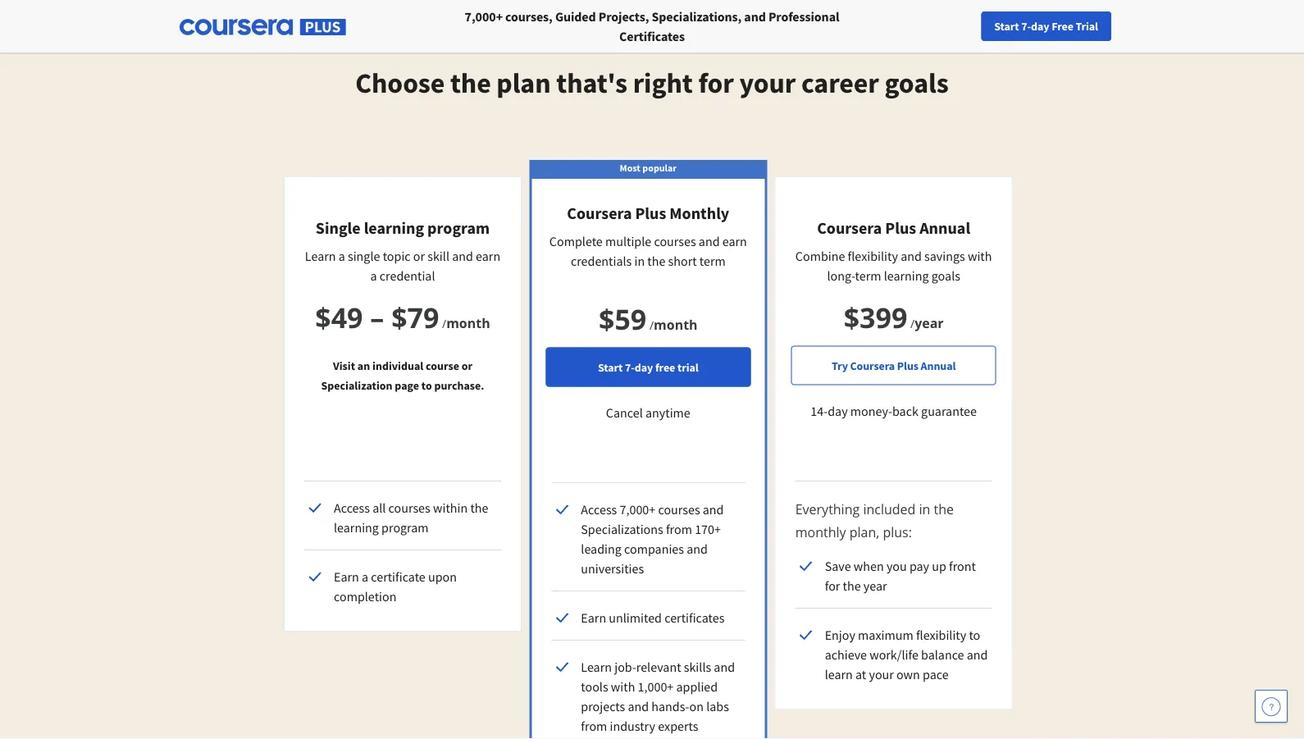 Task type: describe. For each thing, give the bounding box(es) containing it.
day for free
[[1031, 19, 1050, 34]]

and up 'industry'
[[628, 698, 649, 715]]

choose
[[356, 65, 445, 101]]

short
[[668, 253, 697, 269]]

trial
[[678, 360, 699, 375]]

skills
[[684, 659, 711, 675]]

from inside the access 7,000+ courses and specializations from 170+ leading companies and universities
[[666, 521, 692, 537]]

projects
[[581, 698, 625, 715]]

start for start 7-day free trial
[[598, 360, 623, 375]]

7,000+ inside 7,000+ courses, guided projects, specializations, and professional certificates
[[465, 8, 503, 25]]

7,000+ inside the access 7,000+ courses and specializations from 170+ leading companies and universities
[[620, 501, 656, 518]]

job-
[[615, 659, 636, 675]]

year inside save  when you pay up front for the year
[[864, 578, 887, 594]]

leading
[[581, 541, 622, 557]]

courses for all
[[389, 500, 431, 516]]

choose the plan that's right for your career goals
[[356, 65, 949, 101]]

work/life
[[870, 647, 919, 663]]

enjoy
[[825, 627, 856, 643]]

tools
[[581, 679, 608, 695]]

on
[[690, 698, 704, 715]]

0 horizontal spatial for
[[699, 65, 734, 101]]

upon
[[428, 569, 457, 585]]

access all courses within the learning program
[[334, 500, 489, 536]]

coursera for coursera plus annual
[[817, 218, 882, 238]]

plus inside button
[[897, 358, 919, 373]]

free
[[655, 360, 675, 375]]

access 7,000+ courses and specializations from 170+ leading companies and universities
[[581, 501, 724, 577]]

month inside $49 – $79 / month
[[446, 314, 490, 331]]

or for topic
[[413, 248, 425, 264]]

credentials
[[571, 253, 632, 269]]

and inside 7,000+ courses, guided projects, specializations, and professional certificates
[[744, 8, 766, 25]]

try
[[832, 358, 848, 373]]

flexibility inside enjoy maximum flexibility to achieve work/life balance and learn at your own pace
[[916, 627, 967, 643]]

course
[[426, 358, 459, 373]]

popular
[[643, 161, 677, 174]]

to inside enjoy maximum flexibility to achieve work/life balance and learn at your own pace
[[969, 627, 981, 643]]

unlimited
[[609, 610, 662, 626]]

0 vertical spatial annual
[[920, 218, 971, 238]]

the inside complete multiple courses and earn credentials in the short term
[[648, 253, 666, 269]]

plan,
[[850, 523, 880, 541]]

start 7-day free trial
[[598, 360, 699, 375]]

pace
[[923, 666, 949, 683]]

cancel anytime
[[606, 405, 691, 421]]

your inside enjoy maximum flexibility to achieve work/life balance and learn at your own pace
[[869, 666, 894, 683]]

learn
[[825, 666, 853, 683]]

specialization
[[321, 378, 393, 393]]

most
[[620, 161, 641, 174]]

try coursera plus annual button
[[791, 346, 997, 385]]

$49
[[315, 298, 363, 336]]

cancel
[[606, 405, 643, 421]]

complete multiple courses and earn credentials in the short term
[[550, 233, 747, 269]]

plan
[[497, 65, 551, 101]]

guided
[[555, 8, 596, 25]]

find
[[955, 19, 976, 34]]

goals for learning
[[932, 267, 961, 284]]

and inside complete multiple courses and earn credentials in the short term
[[699, 233, 720, 249]]

learn a single topic or skill and earn a credential
[[305, 248, 501, 284]]

visit
[[333, 358, 355, 373]]

access for access all courses within the learning program
[[334, 500, 370, 516]]

pay
[[910, 558, 930, 574]]

single
[[348, 248, 380, 264]]

2 vertical spatial day
[[828, 403, 848, 420]]

start 7-day free trial button
[[981, 11, 1112, 41]]

$59
[[599, 299, 647, 338]]

universities
[[581, 560, 644, 577]]

long-
[[827, 267, 855, 284]]

with inside combine flexibility and savings with long-term learning goals
[[968, 248, 992, 264]]

and inside combine flexibility and savings with long-term learning goals
[[901, 248, 922, 264]]

earn unlimited certificates
[[581, 610, 725, 626]]

show notifications image
[[1083, 21, 1103, 40]]

guarantee
[[921, 403, 977, 420]]

courses for 7,000+
[[658, 501, 700, 518]]

labs
[[707, 698, 729, 715]]

monthly
[[670, 203, 730, 224]]

money-
[[851, 403, 893, 420]]

try coursera plus annual
[[832, 358, 956, 373]]

coursera for coursera plus monthly
[[567, 203, 632, 224]]

maximum
[[858, 627, 914, 643]]

term inside complete multiple courses and earn credentials in the short term
[[700, 253, 726, 269]]

0 horizontal spatial your
[[740, 65, 796, 101]]

up
[[932, 558, 947, 574]]

career
[[801, 65, 879, 101]]

find your new career link
[[946, 16, 1066, 37]]

page
[[395, 378, 419, 393]]

flexibility inside combine flexibility and savings with long-term learning goals
[[848, 248, 898, 264]]

/ for $399
[[911, 315, 915, 331]]

everything
[[796, 500, 860, 518]]

certificates
[[665, 610, 725, 626]]

courses,
[[505, 8, 553, 25]]

start 7-day free trial button
[[546, 347, 751, 387]]

term inside combine flexibility and savings with long-term learning goals
[[855, 267, 882, 284]]

7- for free
[[625, 360, 635, 375]]

earn for $59
[[581, 610, 606, 626]]

when
[[854, 558, 884, 574]]

your inside "link"
[[978, 19, 1000, 34]]

companies
[[624, 541, 684, 557]]

combine
[[796, 248, 845, 264]]

$59 / month
[[599, 299, 698, 338]]

a for certificate
[[362, 569, 368, 585]]

hands-
[[652, 698, 690, 715]]

a for single
[[339, 248, 345, 264]]

coursera plus image
[[180, 19, 346, 35]]

relevant
[[636, 659, 681, 675]]

14-day money-back guarantee
[[811, 403, 977, 420]]

anytime
[[646, 405, 691, 421]]

certificates
[[619, 28, 685, 44]]

experts
[[658, 718, 699, 734]]

learning inside combine flexibility and savings with long-term learning goals
[[884, 267, 929, 284]]

that's
[[556, 65, 628, 101]]

7- for free
[[1022, 19, 1031, 34]]

new
[[1002, 19, 1024, 34]]

$79
[[391, 298, 439, 336]]

enjoy maximum flexibility to achieve work/life balance and learn at your own pace
[[825, 627, 988, 683]]

front
[[949, 558, 976, 574]]

complete
[[550, 233, 603, 249]]

plus for annual
[[885, 218, 917, 238]]

and up the 170+
[[703, 501, 724, 518]]



Task type: vqa. For each thing, say whether or not it's contained in the screenshot.
the world.
no



Task type: locate. For each thing, give the bounding box(es) containing it.
learn for learn job-relevant skills and tools with 1,000+ applied projects and hands-on labs from industry experts
[[581, 659, 612, 675]]

None search field
[[226, 10, 619, 43]]

1 horizontal spatial start
[[995, 19, 1019, 34]]

year
[[915, 314, 944, 331], [864, 578, 887, 594]]

the down 'save'
[[843, 578, 861, 594]]

the inside save  when you pay up front for the year
[[843, 578, 861, 594]]

1 horizontal spatial access
[[581, 501, 617, 518]]

your right find
[[978, 19, 1000, 34]]

with
[[968, 248, 992, 264], [611, 679, 635, 695]]

2 vertical spatial a
[[362, 569, 368, 585]]

/ inside the $59 / month
[[650, 317, 654, 333]]

credential
[[380, 267, 435, 284]]

1 vertical spatial your
[[740, 65, 796, 101]]

1 vertical spatial from
[[581, 718, 607, 734]]

0 horizontal spatial earn
[[476, 248, 501, 264]]

courses for multiple
[[654, 233, 696, 249]]

courses inside complete multiple courses and earn credentials in the short term
[[654, 233, 696, 249]]

2 vertical spatial learning
[[334, 519, 379, 536]]

1 horizontal spatial flexibility
[[916, 627, 967, 643]]

goals right career
[[885, 65, 949, 101]]

and down the 170+
[[687, 541, 708, 557]]

courses inside access all courses within the learning program
[[389, 500, 431, 516]]

0 vertical spatial program
[[428, 218, 490, 238]]

/ inside $49 – $79 / month
[[442, 315, 446, 331]]

included
[[863, 500, 916, 518]]

specializations
[[581, 521, 664, 537]]

1 horizontal spatial learn
[[581, 659, 612, 675]]

/ right $79
[[442, 315, 446, 331]]

earn for $49
[[334, 569, 359, 585]]

1 horizontal spatial or
[[462, 358, 473, 373]]

save  when you pay up front for the year
[[825, 558, 976, 594]]

1 horizontal spatial in
[[919, 500, 931, 518]]

1 vertical spatial for
[[825, 578, 840, 594]]

career
[[1026, 19, 1058, 34]]

0 vertical spatial goals
[[885, 65, 949, 101]]

earn left unlimited
[[581, 610, 606, 626]]

courses up the 170+
[[658, 501, 700, 518]]

2 horizontal spatial your
[[978, 19, 1000, 34]]

your right at on the bottom right
[[869, 666, 894, 683]]

0 vertical spatial a
[[339, 248, 345, 264]]

industry
[[610, 718, 656, 734]]

access inside the access 7,000+ courses and specializations from 170+ leading companies and universities
[[581, 501, 617, 518]]

0 horizontal spatial earn
[[334, 569, 359, 585]]

0 horizontal spatial /
[[442, 315, 446, 331]]

visit an individual course or specialization page to purchase.
[[321, 358, 484, 393]]

0 horizontal spatial access
[[334, 500, 370, 516]]

1 vertical spatial learn
[[581, 659, 612, 675]]

2 horizontal spatial /
[[911, 315, 915, 331]]

goals
[[885, 65, 949, 101], [932, 267, 961, 284]]

plus up multiple
[[635, 203, 666, 224]]

coursera inside button
[[850, 358, 895, 373]]

1 vertical spatial with
[[611, 679, 635, 695]]

0 horizontal spatial a
[[339, 248, 345, 264]]

learn job-relevant skills and tools with 1,000+ applied projects and hands-on labs from industry experts
[[581, 659, 735, 734]]

month up course
[[446, 314, 490, 331]]

annual up guarantee
[[921, 358, 956, 373]]

program up skill
[[428, 218, 490, 238]]

topic
[[383, 248, 411, 264]]

term right short
[[700, 253, 726, 269]]

or inside visit an individual course or specialization page to purchase.
[[462, 358, 473, 373]]

coursera plus annual
[[817, 218, 971, 238]]

0 vertical spatial year
[[915, 314, 944, 331]]

1 horizontal spatial 7,000+
[[620, 501, 656, 518]]

earn up completion
[[334, 569, 359, 585]]

day for free
[[635, 360, 653, 375]]

0 vertical spatial day
[[1031, 19, 1050, 34]]

skill
[[428, 248, 450, 264]]

program down all
[[382, 519, 429, 536]]

learn up tools at left bottom
[[581, 659, 612, 675]]

0 horizontal spatial year
[[864, 578, 887, 594]]

for
[[699, 65, 734, 101], [825, 578, 840, 594]]

all
[[373, 500, 386, 516]]

and
[[744, 8, 766, 25], [699, 233, 720, 249], [452, 248, 473, 264], [901, 248, 922, 264], [703, 501, 724, 518], [687, 541, 708, 557], [967, 647, 988, 663], [714, 659, 735, 675], [628, 698, 649, 715]]

1 vertical spatial learning
[[884, 267, 929, 284]]

single learning program
[[316, 218, 490, 238]]

–
[[370, 298, 384, 336]]

plus:
[[883, 523, 912, 541]]

for down 'save'
[[825, 578, 840, 594]]

1 horizontal spatial term
[[855, 267, 882, 284]]

0 vertical spatial earn
[[334, 569, 359, 585]]

coursera right try
[[850, 358, 895, 373]]

specializations,
[[652, 8, 742, 25]]

year down "when"
[[864, 578, 887, 594]]

learning up topic
[[364, 218, 424, 238]]

start left career
[[995, 19, 1019, 34]]

in inside everything included in the monthly plan, plus:
[[919, 500, 931, 518]]

and right "skills"
[[714, 659, 735, 675]]

coursera up complete
[[567, 203, 632, 224]]

1 horizontal spatial /
[[650, 317, 654, 333]]

applied
[[676, 679, 718, 695]]

access up specializations
[[581, 501, 617, 518]]

start for start 7-day free trial
[[995, 19, 1019, 34]]

and right skill
[[452, 248, 473, 264]]

1 horizontal spatial to
[[969, 627, 981, 643]]

0 vertical spatial learning
[[364, 218, 424, 238]]

a down single
[[370, 267, 377, 284]]

1 horizontal spatial earn
[[581, 610, 606, 626]]

170+
[[695, 521, 721, 537]]

courses inside the access 7,000+ courses and specializations from 170+ leading companies and universities
[[658, 501, 700, 518]]

1 horizontal spatial earn
[[723, 233, 747, 249]]

courses right all
[[389, 500, 431, 516]]

1,000+
[[638, 679, 674, 695]]

with right savings
[[968, 248, 992, 264]]

1 vertical spatial year
[[864, 578, 887, 594]]

earn inside complete multiple courses and earn credentials in the short term
[[723, 233, 747, 249]]

1 horizontal spatial a
[[362, 569, 368, 585]]

in down multiple
[[635, 253, 645, 269]]

0 vertical spatial with
[[968, 248, 992, 264]]

combine flexibility and savings with long-term learning goals
[[796, 248, 992, 284]]

earn
[[334, 569, 359, 585], [581, 610, 606, 626]]

the inside access all courses within the learning program
[[470, 500, 489, 516]]

0 vertical spatial 7,000+
[[465, 8, 503, 25]]

1 vertical spatial start
[[598, 360, 623, 375]]

1 vertical spatial goals
[[932, 267, 961, 284]]

1 horizontal spatial 7-
[[1022, 19, 1031, 34]]

coursera plus monthly
[[567, 203, 730, 224]]

0 horizontal spatial month
[[446, 314, 490, 331]]

0 vertical spatial for
[[699, 65, 734, 101]]

month up free
[[654, 315, 698, 333]]

in inside complete multiple courses and earn credentials in the short term
[[635, 253, 645, 269]]

from left the 170+
[[666, 521, 692, 537]]

$49 – $79 / month
[[315, 298, 490, 336]]

back
[[893, 403, 919, 420]]

purchase.
[[434, 378, 484, 393]]

/ inside $399 / year
[[911, 315, 915, 331]]

a left single
[[339, 248, 345, 264]]

1 horizontal spatial with
[[968, 248, 992, 264]]

access left all
[[334, 500, 370, 516]]

access for access 7,000+ courses and specializations from 170+ leading companies and universities
[[581, 501, 617, 518]]

1 horizontal spatial for
[[825, 578, 840, 594]]

1 vertical spatial or
[[462, 358, 473, 373]]

you
[[887, 558, 907, 574]]

certificate
[[371, 569, 426, 585]]

learning down all
[[334, 519, 379, 536]]

with down the job-
[[611, 679, 635, 695]]

plus up back
[[897, 358, 919, 373]]

or left skill
[[413, 248, 425, 264]]

1 horizontal spatial day
[[828, 403, 848, 420]]

earn right skill
[[476, 248, 501, 264]]

/
[[442, 315, 446, 331], [911, 315, 915, 331], [650, 317, 654, 333]]

flexibility up balance
[[916, 627, 967, 643]]

earn down monthly
[[723, 233, 747, 249]]

annual
[[920, 218, 971, 238], [921, 358, 956, 373]]

2 vertical spatial your
[[869, 666, 894, 683]]

plus up combine flexibility and savings with long-term learning goals
[[885, 218, 917, 238]]

trial
[[1076, 19, 1099, 34]]

learn down the single
[[305, 248, 336, 264]]

flexibility
[[848, 248, 898, 264], [916, 627, 967, 643]]

flexibility down coursera plus annual
[[848, 248, 898, 264]]

to inside visit an individual course or specialization page to purchase.
[[422, 378, 432, 393]]

1 vertical spatial day
[[635, 360, 653, 375]]

or up purchase.
[[462, 358, 473, 373]]

0 horizontal spatial with
[[611, 679, 635, 695]]

term
[[700, 253, 726, 269], [855, 267, 882, 284]]

coursera up combine
[[817, 218, 882, 238]]

and down monthly
[[699, 233, 720, 249]]

plus for monthly
[[635, 203, 666, 224]]

access inside access all courses within the learning program
[[334, 500, 370, 516]]

earn
[[723, 233, 747, 249], [476, 248, 501, 264]]

earn inside earn a certificate upon completion
[[334, 569, 359, 585]]

0 horizontal spatial flexibility
[[848, 248, 898, 264]]

the inside everything included in the monthly plan, plus:
[[934, 500, 954, 518]]

1 vertical spatial annual
[[921, 358, 956, 373]]

/ right $399
[[911, 315, 915, 331]]

1 horizontal spatial from
[[666, 521, 692, 537]]

the
[[450, 65, 491, 101], [648, 253, 666, 269], [470, 500, 489, 516], [934, 500, 954, 518], [843, 578, 861, 594]]

and right balance
[[967, 647, 988, 663]]

learn for learn a single topic or skill and earn a credential
[[305, 248, 336, 264]]

$399 / year
[[844, 298, 944, 336]]

goals inside combine flexibility and savings with long-term learning goals
[[932, 267, 961, 284]]

/ for $59
[[650, 317, 654, 333]]

the left short
[[648, 253, 666, 269]]

year inside $399 / year
[[915, 314, 944, 331]]

7-
[[1022, 19, 1031, 34], [625, 360, 635, 375]]

0 horizontal spatial in
[[635, 253, 645, 269]]

0 horizontal spatial day
[[635, 360, 653, 375]]

$399
[[844, 298, 908, 336]]

or for course
[[462, 358, 473, 373]]

1 horizontal spatial month
[[654, 315, 698, 333]]

own
[[897, 666, 920, 683]]

achieve
[[825, 647, 867, 663]]

the left plan
[[450, 65, 491, 101]]

and down coursera plus annual
[[901, 248, 922, 264]]

start up cancel
[[598, 360, 623, 375]]

free
[[1052, 19, 1074, 34]]

the right included
[[934, 500, 954, 518]]

save
[[825, 558, 851, 574]]

goals down savings
[[932, 267, 961, 284]]

goals for career
[[885, 65, 949, 101]]

0 vertical spatial from
[[666, 521, 692, 537]]

0 horizontal spatial from
[[581, 718, 607, 734]]

balance
[[921, 647, 964, 663]]

to down front
[[969, 627, 981, 643]]

access
[[334, 500, 370, 516], [581, 501, 617, 518]]

most popular
[[620, 161, 677, 174]]

monthly
[[796, 523, 846, 541]]

1 vertical spatial flexibility
[[916, 627, 967, 643]]

term up $399
[[855, 267, 882, 284]]

14-
[[811, 403, 828, 420]]

0 vertical spatial learn
[[305, 248, 336, 264]]

program inside access all courses within the learning program
[[382, 519, 429, 536]]

help center image
[[1262, 697, 1282, 716]]

projects,
[[599, 8, 649, 25]]

learn inside 'learn job-relevant skills and tools with 1,000+ applied projects and hands-on labs from industry experts'
[[581, 659, 612, 675]]

for inside save  when you pay up front for the year
[[825, 578, 840, 594]]

0 vertical spatial to
[[422, 378, 432, 393]]

courses up short
[[654, 233, 696, 249]]

learning down savings
[[884, 267, 929, 284]]

month inside the $59 / month
[[654, 315, 698, 333]]

and inside "learn a single topic or skill and earn a credential"
[[452, 248, 473, 264]]

the right within in the bottom of the page
[[470, 500, 489, 516]]

your
[[978, 19, 1000, 34], [740, 65, 796, 101], [869, 666, 894, 683]]

0 horizontal spatial term
[[700, 253, 726, 269]]

0 vertical spatial 7-
[[1022, 19, 1031, 34]]

0 horizontal spatial 7-
[[625, 360, 635, 375]]

1 vertical spatial a
[[370, 267, 377, 284]]

for right "right"
[[699, 65, 734, 101]]

to right page
[[422, 378, 432, 393]]

1 vertical spatial program
[[382, 519, 429, 536]]

a inside earn a certificate upon completion
[[362, 569, 368, 585]]

a up completion
[[362, 569, 368, 585]]

7,000+ up specializations
[[620, 501, 656, 518]]

day
[[1031, 19, 1050, 34], [635, 360, 653, 375], [828, 403, 848, 420]]

1 vertical spatial 7,000+
[[620, 501, 656, 518]]

earn inside "learn a single topic or skill and earn a credential"
[[476, 248, 501, 264]]

at
[[856, 666, 867, 683]]

with inside 'learn job-relevant skills and tools with 1,000+ applied projects and hands-on labs from industry experts'
[[611, 679, 635, 695]]

in right included
[[919, 500, 931, 518]]

learn inside "learn a single topic or skill and earn a credential"
[[305, 248, 336, 264]]

learning
[[364, 218, 424, 238], [884, 267, 929, 284], [334, 519, 379, 536]]

0 vertical spatial in
[[635, 253, 645, 269]]

from inside 'learn job-relevant skills and tools with 1,000+ applied projects and hands-on labs from industry experts'
[[581, 718, 607, 734]]

0 horizontal spatial start
[[598, 360, 623, 375]]

0 horizontal spatial to
[[422, 378, 432, 393]]

1 vertical spatial earn
[[581, 610, 606, 626]]

annual inside button
[[921, 358, 956, 373]]

/ right $59
[[650, 317, 654, 333]]

0 horizontal spatial 7,000+
[[465, 8, 503, 25]]

0 vertical spatial flexibility
[[848, 248, 898, 264]]

in
[[635, 253, 645, 269], [919, 500, 931, 518]]

1 horizontal spatial year
[[915, 314, 944, 331]]

1 vertical spatial to
[[969, 627, 981, 643]]

year right $399
[[915, 314, 944, 331]]

0 vertical spatial or
[[413, 248, 425, 264]]

annual up savings
[[920, 218, 971, 238]]

2 horizontal spatial day
[[1031, 19, 1050, 34]]

courses
[[654, 233, 696, 249], [389, 500, 431, 516], [658, 501, 700, 518]]

your left career
[[740, 65, 796, 101]]

1 horizontal spatial your
[[869, 666, 894, 683]]

to
[[422, 378, 432, 393], [969, 627, 981, 643]]

and inside enjoy maximum flexibility to achieve work/life balance and learn at your own pace
[[967, 647, 988, 663]]

0 vertical spatial your
[[978, 19, 1000, 34]]

0 vertical spatial start
[[995, 19, 1019, 34]]

from down projects
[[581, 718, 607, 734]]

2 horizontal spatial a
[[370, 267, 377, 284]]

right
[[633, 65, 693, 101]]

and left professional
[[744, 8, 766, 25]]

an
[[358, 358, 370, 373]]

learning inside access all courses within the learning program
[[334, 519, 379, 536]]

multiple
[[605, 233, 652, 249]]

0 horizontal spatial or
[[413, 248, 425, 264]]

1 vertical spatial 7-
[[625, 360, 635, 375]]

7,000+ left the courses,
[[465, 8, 503, 25]]

1 vertical spatial in
[[919, 500, 931, 518]]

or inside "learn a single topic or skill and earn a credential"
[[413, 248, 425, 264]]

start 7-day free trial
[[995, 19, 1099, 34]]

0 horizontal spatial learn
[[305, 248, 336, 264]]



